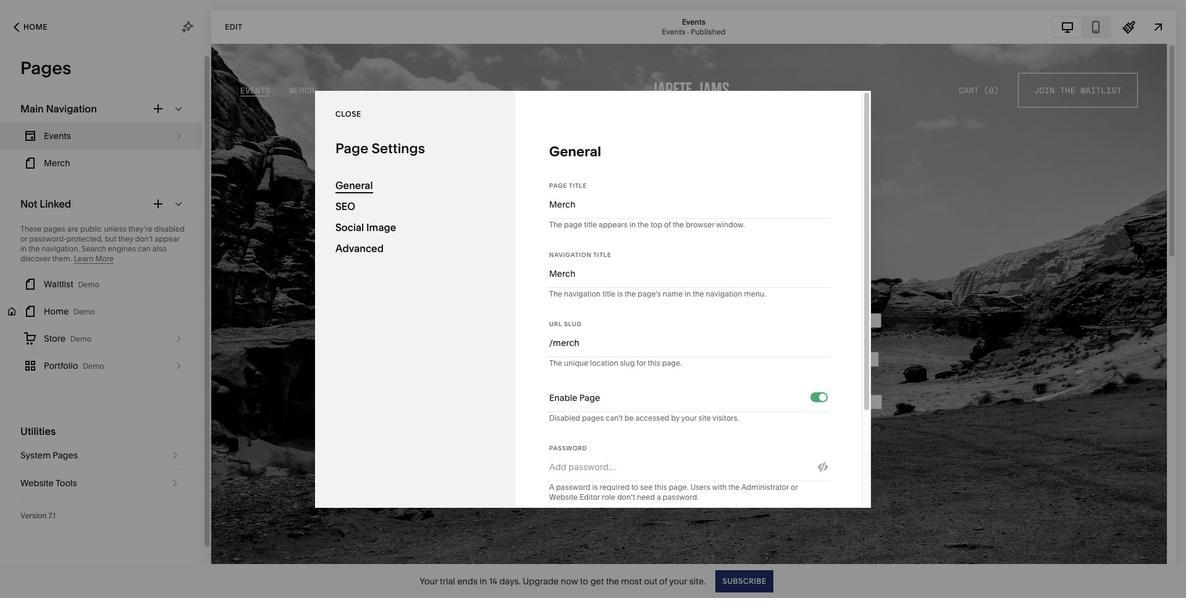 Task type: describe. For each thing, give the bounding box(es) containing it.
required
[[600, 482, 630, 492]]

administrator
[[742, 482, 789, 492]]

events for events
[[44, 130, 71, 142]]

page
[[564, 220, 583, 229]]

password-
[[29, 234, 67, 244]]

is inside a password is required to see this page. users with the administrator or website editor role don't need a password.
[[593, 482, 598, 492]]

in inside these pages are public unless they're disabled or password-protected, but they don't appear in the navigation. search engines can also discover them.
[[20, 244, 27, 253]]

14
[[489, 576, 498, 587]]

them.
[[52, 254, 72, 263]]

1 vertical spatial to
[[580, 576, 589, 587]]

don't inside a password is required to see this page. users with the administrator or website editor role don't need a password.
[[618, 492, 635, 502]]

events events · published
[[662, 17, 726, 36]]

protected,
[[67, 234, 103, 244]]

see
[[640, 482, 653, 492]]

main
[[20, 103, 44, 115]]

enable page
[[549, 392, 601, 403]]

advanced
[[336, 242, 384, 254]]

pages for disabled
[[582, 413, 604, 422]]

system
[[20, 450, 51, 461]]

now
[[561, 576, 578, 587]]

general link
[[336, 175, 495, 196]]

a password is required to see this page. users with the administrator or website editor role don't need a password.
[[549, 482, 798, 502]]

unless
[[104, 224, 127, 234]]

page. inside a password is required to see this page. users with the administrator or website editor role don't need a password.
[[669, 482, 689, 492]]

these pages are public unless they're disabled or password-protected, but they don't appear in the navigation. search engines can also discover them.
[[20, 224, 185, 263]]

or inside a password is required to see this page. users with the administrator or website editor role don't need a password.
[[791, 482, 798, 492]]

these
[[20, 224, 42, 234]]

title for is
[[603, 289, 616, 298]]

this inside a password is required to see this page. users with the administrator or website editor role don't need a password.
[[655, 482, 667, 492]]

title for appears
[[584, 220, 597, 229]]

waitlist
[[44, 279, 73, 290]]

0 vertical spatial is
[[618, 289, 623, 298]]

upgrade
[[523, 576, 559, 587]]

portfolio
[[44, 360, 78, 371]]

need
[[637, 492, 655, 502]]

navigation title
[[549, 251, 612, 258]]

home button
[[0, 14, 61, 41]]

the left browser
[[673, 220, 684, 229]]

tools
[[56, 478, 77, 489]]

password
[[549, 445, 588, 452]]

1 vertical spatial of
[[660, 576, 668, 587]]

add a new page to the "not linked" navigation group image
[[151, 197, 165, 211]]

page settings
[[336, 140, 425, 157]]

the left page's at the top of the page
[[625, 289, 636, 298]]

social image
[[336, 221, 396, 233]]

title for navigation title
[[594, 251, 612, 258]]

most
[[622, 576, 642, 587]]

the right get
[[606, 576, 620, 587]]

with
[[712, 482, 727, 492]]

events button
[[0, 122, 202, 150]]

your
[[420, 576, 438, 587]]

demo for portfolio
[[83, 362, 104, 371]]

store
[[44, 333, 66, 344]]

they're
[[128, 224, 152, 234]]

settings
[[372, 140, 425, 157]]

merch button
[[0, 150, 202, 177]]

published
[[691, 27, 726, 36]]

seo link
[[336, 196, 495, 217]]

2 navigation from the left
[[706, 289, 743, 298]]

slug
[[564, 320, 582, 327]]

appear
[[155, 234, 180, 244]]

out
[[644, 576, 658, 587]]

location
[[590, 358, 619, 367]]

browser
[[686, 220, 715, 229]]

edit button
[[217, 15, 251, 38]]

close button
[[336, 103, 362, 125]]

search
[[82, 244, 106, 253]]

disabled
[[154, 224, 185, 234]]

main navigation
[[20, 103, 97, 115]]

social image link
[[336, 217, 495, 238]]

/ text field
[[553, 329, 828, 356]]

editor
[[580, 492, 600, 502]]

Page Title text field
[[549, 191, 828, 218]]

your inside dialog
[[682, 413, 697, 422]]

store demo
[[44, 333, 92, 344]]

appears
[[599, 220, 628, 229]]

Password password field
[[549, 453, 812, 481]]

0 vertical spatial pages
[[20, 57, 71, 78]]

events for events events · published
[[682, 17, 706, 26]]

in right 'name' at the top right of the page
[[685, 289, 691, 298]]

·
[[687, 27, 689, 36]]

website inside "button"
[[20, 478, 54, 489]]

days.
[[500, 576, 521, 587]]

also
[[152, 244, 167, 253]]

home for home demo
[[44, 306, 69, 317]]

demo for store
[[70, 334, 92, 344]]

the for the page title appears in the top of the browser window.
[[549, 220, 563, 229]]

get
[[591, 576, 604, 587]]

0 horizontal spatial navigation
[[46, 103, 97, 115]]

are
[[67, 224, 79, 234]]

7.1
[[49, 511, 56, 520]]

0 horizontal spatial general
[[336, 179, 373, 191]]

dialog containing page settings
[[315, 91, 872, 508]]

seo
[[336, 200, 356, 212]]

visitors.
[[713, 413, 739, 422]]

title for page title
[[569, 182, 587, 189]]

waitlist demo
[[44, 279, 99, 290]]

demo for waitlist
[[78, 280, 99, 289]]

password.
[[663, 492, 699, 502]]

navigation.
[[42, 244, 80, 253]]

social
[[336, 221, 364, 233]]

they
[[118, 234, 133, 244]]

linked
[[40, 198, 71, 210]]

page for page settings
[[336, 140, 369, 157]]



Task type: vqa. For each thing, say whether or not it's contained in the screenshot.
Portfolio
yes



Task type: locate. For each thing, give the bounding box(es) containing it.
0 vertical spatial or
[[20, 234, 28, 244]]

the unique location slug for this page.
[[549, 358, 682, 367]]

url slug
[[549, 320, 582, 327]]

0 horizontal spatial navigation
[[564, 289, 601, 298]]

trial
[[440, 576, 455, 587]]

page up page
[[549, 182, 568, 189]]

/
[[549, 337, 553, 348]]

page right enable
[[580, 392, 601, 403]]

of right out
[[660, 576, 668, 587]]

demo inside store demo
[[70, 334, 92, 344]]

general up "seo" on the top of the page
[[336, 179, 373, 191]]

title
[[569, 182, 587, 189], [594, 251, 612, 258]]

0 horizontal spatial is
[[593, 482, 598, 492]]

image
[[367, 221, 396, 233]]

0 vertical spatial your
[[682, 413, 697, 422]]

system pages
[[20, 450, 78, 461]]

version 7.1
[[20, 511, 56, 520]]

demo
[[78, 280, 99, 289], [73, 307, 95, 316], [70, 334, 92, 344], [83, 362, 104, 371]]

merch
[[44, 158, 70, 169]]

version
[[20, 511, 47, 520]]

2 horizontal spatial page
[[580, 392, 601, 403]]

demo down waitlist demo
[[73, 307, 95, 316]]

1 vertical spatial page
[[549, 182, 568, 189]]

your trial ends in 14 days. upgrade now to get the most out of your site.
[[420, 576, 706, 587]]

by
[[671, 413, 680, 422]]

tab list
[[1054, 17, 1111, 37]]

the up discover
[[28, 244, 40, 253]]

window.
[[717, 220, 745, 229]]

2 vertical spatial the
[[549, 358, 563, 367]]

in right appears at the top right
[[630, 220, 636, 229]]

home for home
[[23, 22, 48, 32]]

1 vertical spatial or
[[791, 482, 798, 492]]

home demo
[[44, 306, 95, 317]]

page down close button
[[336, 140, 369, 157]]

title
[[584, 220, 597, 229], [603, 289, 616, 298]]

1 horizontal spatial page
[[549, 182, 568, 189]]

0 vertical spatial don't
[[135, 234, 153, 244]]

1 vertical spatial title
[[594, 251, 612, 258]]

1 navigation from the left
[[564, 289, 601, 298]]

system pages button
[[20, 442, 182, 469]]

1 horizontal spatial website
[[549, 492, 578, 502]]

edit
[[225, 22, 243, 31]]

is up editor
[[593, 482, 598, 492]]

1 vertical spatial home
[[44, 306, 69, 317]]

0 vertical spatial title
[[569, 182, 587, 189]]

title left page's at the top of the page
[[603, 289, 616, 298]]

to inside a password is required to see this page. users with the administrator or website editor role don't need a password.
[[632, 482, 639, 492]]

1 vertical spatial pages
[[53, 450, 78, 461]]

passwordhide icon image
[[818, 462, 828, 472]]

home inside button
[[23, 22, 48, 32]]

don't inside these pages are public unless they're disabled or password-protected, but they don't appear in the navigation. search engines can also discover them.
[[135, 234, 153, 244]]

1 vertical spatial events
[[662, 27, 686, 36]]

unique
[[564, 358, 589, 367]]

pages for these
[[44, 224, 65, 234]]

in up discover
[[20, 244, 27, 253]]

1 vertical spatial page.
[[669, 482, 689, 492]]

pages
[[44, 224, 65, 234], [582, 413, 604, 422]]

Enable Page checkbox
[[820, 394, 827, 401]]

demo inside portfolio demo
[[83, 362, 104, 371]]

1 vertical spatial the
[[549, 289, 563, 298]]

0 vertical spatial of
[[664, 220, 671, 229]]

ends
[[458, 576, 478, 587]]

navigation up slug
[[564, 289, 601, 298]]

or
[[20, 234, 28, 244], [791, 482, 798, 492]]

0 vertical spatial page
[[336, 140, 369, 157]]

the left top at the right of the page
[[638, 220, 649, 229]]

navigation
[[564, 289, 601, 298], [706, 289, 743, 298]]

0 vertical spatial events
[[682, 17, 706, 26]]

to left see at the bottom right of page
[[632, 482, 639, 492]]

or down "these"
[[20, 234, 28, 244]]

a
[[549, 482, 555, 492]]

page. up password. at bottom
[[669, 482, 689, 492]]

1 horizontal spatial is
[[618, 289, 623, 298]]

demo right store
[[70, 334, 92, 344]]

public
[[80, 224, 102, 234]]

accessed
[[636, 413, 670, 422]]

1 horizontal spatial pages
[[582, 413, 604, 422]]

the navigation title is the page's name in the navigation menu.
[[549, 289, 766, 298]]

1 horizontal spatial to
[[632, 482, 639, 492]]

name
[[663, 289, 683, 298]]

0 vertical spatial this
[[648, 358, 661, 367]]

title right page
[[584, 220, 597, 229]]

this up a
[[655, 482, 667, 492]]

1 horizontal spatial or
[[791, 482, 798, 492]]

1 vertical spatial website
[[549, 492, 578, 502]]

0 vertical spatial the
[[549, 220, 563, 229]]

don't down required in the bottom of the page
[[618, 492, 635, 502]]

website
[[20, 478, 54, 489], [549, 492, 578, 502]]

navigation left menu.
[[706, 289, 743, 298]]

general up page title
[[549, 143, 602, 160]]

top
[[651, 220, 663, 229]]

but
[[105, 234, 116, 244]]

1 vertical spatial is
[[593, 482, 598, 492]]

the right with
[[729, 482, 740, 492]]

page title
[[549, 182, 587, 189]]

3 the from the top
[[549, 358, 563, 367]]

page.
[[662, 358, 682, 367], [669, 482, 689, 492]]

events
[[682, 17, 706, 26], [662, 27, 686, 36], [44, 130, 71, 142]]

is left page's at the top of the page
[[618, 289, 623, 298]]

0 vertical spatial general
[[549, 143, 602, 160]]

of inside dialog
[[664, 220, 671, 229]]

1 horizontal spatial title
[[603, 289, 616, 298]]

1 vertical spatial this
[[655, 482, 667, 492]]

website down password
[[549, 492, 578, 502]]

menu.
[[745, 289, 766, 298]]

url
[[549, 320, 562, 327]]

1 horizontal spatial title
[[594, 251, 612, 258]]

0 horizontal spatial don't
[[135, 234, 153, 244]]

your
[[682, 413, 697, 422], [670, 576, 688, 587]]

to left get
[[580, 576, 589, 587]]

the page title appears in the top of the browser window.
[[549, 220, 745, 229]]

1 vertical spatial general
[[336, 179, 373, 191]]

pages inside these pages are public unless they're disabled or password-protected, but they don't appear in the navigation. search engines can also discover them.
[[44, 224, 65, 234]]

1 the from the top
[[549, 220, 563, 229]]

website tools
[[20, 478, 77, 489]]

0 vertical spatial page.
[[662, 358, 682, 367]]

the down the navigation title text box
[[693, 289, 704, 298]]

the left unique
[[549, 358, 563, 367]]

website down "system"
[[20, 478, 54, 489]]

0 horizontal spatial to
[[580, 576, 589, 587]]

events up ·
[[682, 17, 706, 26]]

not linked
[[20, 198, 71, 210]]

site.
[[690, 576, 706, 587]]

demo right portfolio
[[83, 362, 104, 371]]

not
[[20, 198, 37, 210]]

Navigation Title text field
[[549, 260, 828, 287]]

website inside a password is required to see this page. users with the administrator or website editor role don't need a password.
[[549, 492, 578, 502]]

2 vertical spatial events
[[44, 130, 71, 142]]

0 horizontal spatial title
[[584, 220, 597, 229]]

2 vertical spatial page
[[580, 392, 601, 403]]

title up page
[[569, 182, 587, 189]]

users
[[691, 482, 711, 492]]

close
[[336, 109, 362, 119]]

the inside these pages are public unless they're disabled or password-protected, but they don't appear in the navigation. search engines can also discover them.
[[28, 244, 40, 253]]

this
[[648, 358, 661, 367], [655, 482, 667, 492]]

the up url
[[549, 289, 563, 298]]

demo inside waitlist demo
[[78, 280, 99, 289]]

0 vertical spatial title
[[584, 220, 597, 229]]

the for the navigation title is the page's name in the navigation menu.
[[549, 289, 563, 298]]

0 horizontal spatial title
[[569, 182, 587, 189]]

or inside these pages are public unless they're disabled or password-protected, but they don't appear in the navigation. search engines can also discover them.
[[20, 234, 28, 244]]

home
[[23, 22, 48, 32], [44, 306, 69, 317]]

in
[[630, 220, 636, 229], [20, 244, 27, 253], [685, 289, 691, 298], [480, 576, 487, 587]]

or right administrator
[[791, 482, 798, 492]]

of right top at the right of the page
[[664, 220, 671, 229]]

the for the unique location slug for this page.
[[549, 358, 563, 367]]

events up merch
[[44, 130, 71, 142]]

1 vertical spatial pages
[[582, 413, 604, 422]]

advanced link
[[336, 238, 495, 259]]

0 horizontal spatial page
[[336, 140, 369, 157]]

page. down url slug text field
[[662, 358, 682, 367]]

slug
[[620, 358, 635, 367]]

the left page
[[549, 220, 563, 229]]

disabled
[[549, 413, 581, 422]]

in left 14 on the bottom of the page
[[480, 576, 487, 587]]

events left ·
[[662, 27, 686, 36]]

demo inside home demo
[[73, 307, 95, 316]]

demo for home
[[73, 307, 95, 316]]

pages
[[20, 57, 71, 78], [53, 450, 78, 461]]

page for page title
[[549, 182, 568, 189]]

of
[[664, 220, 671, 229], [660, 576, 668, 587]]

0 horizontal spatial pages
[[44, 224, 65, 234]]

2 the from the top
[[549, 289, 563, 298]]

website tools button
[[20, 470, 182, 497]]

your right the by
[[682, 413, 697, 422]]

learn more
[[74, 254, 114, 263]]

0 horizontal spatial website
[[20, 478, 54, 489]]

don't up can
[[135, 234, 153, 244]]

1 horizontal spatial navigation
[[706, 289, 743, 298]]

the inside a password is required to see this page. users with the administrator or website editor role don't need a password.
[[729, 482, 740, 492]]

pages up tools
[[53, 450, 78, 461]]

your left site.
[[670, 576, 688, 587]]

navigation right main
[[46, 103, 97, 115]]

1 vertical spatial don't
[[618, 492, 635, 502]]

0 vertical spatial navigation
[[46, 103, 97, 115]]

learn
[[74, 254, 94, 263]]

0 vertical spatial to
[[632, 482, 639, 492]]

discover
[[20, 254, 50, 263]]

dialog
[[315, 91, 872, 508]]

password
[[556, 482, 591, 492]]

pages inside system pages button
[[53, 450, 78, 461]]

learn more link
[[74, 254, 114, 264]]

1 vertical spatial title
[[603, 289, 616, 298]]

can
[[138, 244, 151, 253]]

navigation
[[46, 103, 97, 115], [549, 251, 592, 258]]

0 vertical spatial pages
[[44, 224, 65, 234]]

1 horizontal spatial navigation
[[549, 251, 592, 258]]

page's
[[638, 289, 661, 298]]

0 horizontal spatial or
[[20, 234, 28, 244]]

is
[[618, 289, 623, 298], [593, 482, 598, 492]]

add a new page to the "main navigation" group image
[[151, 102, 165, 116]]

navigation down page
[[549, 251, 592, 258]]

title down appears at the top right
[[594, 251, 612, 258]]

engines
[[108, 244, 136, 253]]

portfolio demo
[[44, 360, 104, 371]]

1 vertical spatial navigation
[[549, 251, 592, 258]]

pages up main navigation
[[20, 57, 71, 78]]

1 vertical spatial your
[[670, 576, 688, 587]]

pages left can't
[[582, 413, 604, 422]]

events inside button
[[44, 130, 71, 142]]

this right the for
[[648, 358, 661, 367]]

can't
[[606, 413, 623, 422]]

0 vertical spatial website
[[20, 478, 54, 489]]

the
[[638, 220, 649, 229], [673, 220, 684, 229], [28, 244, 40, 253], [625, 289, 636, 298], [693, 289, 704, 298], [729, 482, 740, 492], [606, 576, 620, 587]]

demo down learn more link
[[78, 280, 99, 289]]

a
[[657, 492, 661, 502]]

0 vertical spatial home
[[23, 22, 48, 32]]

pages up 'password-'
[[44, 224, 65, 234]]

1 horizontal spatial don't
[[618, 492, 635, 502]]

the
[[549, 220, 563, 229], [549, 289, 563, 298], [549, 358, 563, 367]]

enable
[[549, 392, 578, 403]]

1 horizontal spatial general
[[549, 143, 602, 160]]

role
[[602, 492, 616, 502]]

disabled pages can't be accessed by your site visitors.
[[549, 413, 739, 422]]



